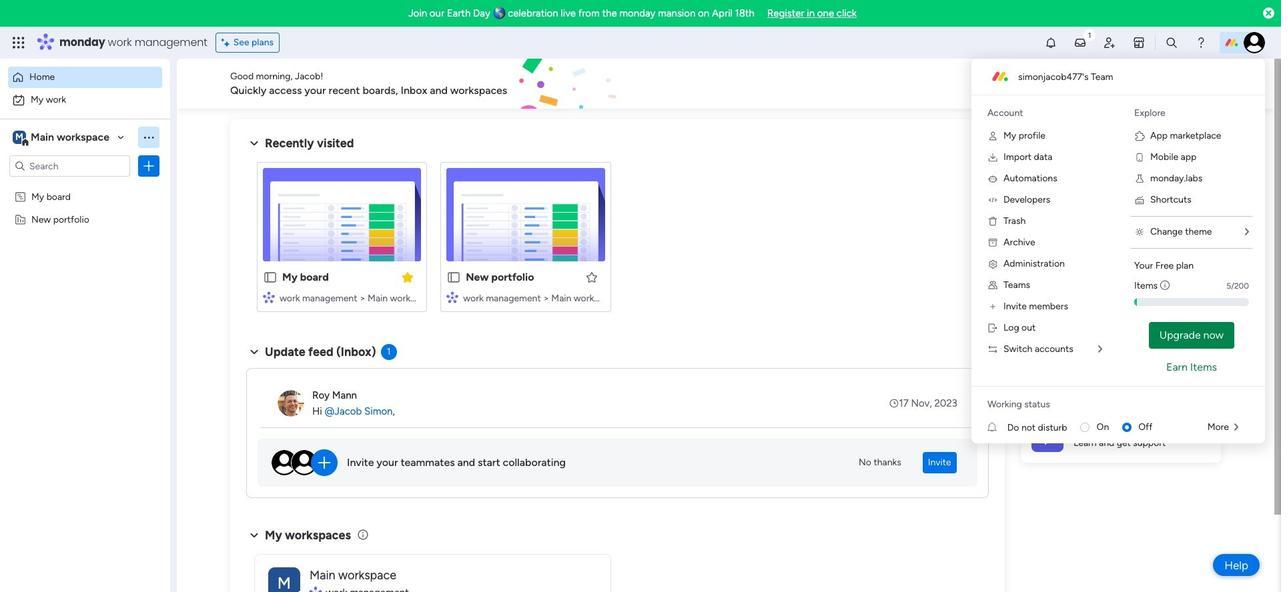 Task type: vqa. For each thing, say whether or not it's contained in the screenshot.
GETTING STARTED Element
yes



Task type: describe. For each thing, give the bounding box(es) containing it.
0 vertical spatial option
[[8, 67, 162, 88]]

close recently visited image
[[246, 136, 262, 152]]

monday marketplace image
[[1133, 36, 1146, 49]]

invite members image
[[1103, 36, 1117, 49]]

mobile app image
[[1135, 152, 1145, 163]]

close my workspaces image
[[246, 528, 262, 544]]

import data image
[[988, 152, 999, 163]]

workspace options image
[[142, 131, 156, 144]]

my profile image
[[988, 131, 999, 142]]

change theme image
[[1135, 227, 1145, 238]]

search everything image
[[1165, 36, 1179, 49]]

trash image
[[988, 216, 999, 227]]

public board image
[[263, 270, 278, 285]]

v2 bolt switch image
[[1136, 76, 1144, 91]]

notifications image
[[1045, 36, 1058, 49]]

log out image
[[988, 323, 999, 334]]

shortcuts image
[[1135, 195, 1145, 206]]



Task type: locate. For each thing, give the bounding box(es) containing it.
0 horizontal spatial list arrow image
[[1099, 345, 1103, 354]]

0 vertical spatial workspace image
[[13, 130, 26, 145]]

jacob simon image
[[1244, 32, 1266, 53]]

component image down public board icon
[[263, 291, 275, 303]]

update feed image
[[1074, 36, 1087, 49]]

v2 surfce notifications image
[[988, 421, 1008, 435]]

remove from favorites image
[[401, 271, 415, 284]]

1 horizontal spatial component image
[[447, 291, 459, 303]]

list arrow image for change theme image
[[1246, 228, 1250, 237]]

switch accounts image
[[988, 344, 999, 355]]

administration image
[[988, 259, 999, 270]]

list arrow image
[[1246, 228, 1250, 237], [1099, 345, 1103, 354], [1235, 423, 1239, 433]]

1 vertical spatial workspace image
[[268, 568, 300, 593]]

getting started element
[[1021, 345, 1222, 399]]

v2 info image
[[1161, 279, 1170, 293]]

1 vertical spatial list arrow image
[[1099, 345, 1103, 354]]

quick search results list box
[[246, 152, 989, 328]]

select product image
[[12, 36, 25, 49]]

2 component image from the left
[[447, 291, 459, 303]]

0 horizontal spatial component image
[[263, 291, 275, 303]]

1 horizontal spatial workspace image
[[268, 568, 300, 593]]

monday.labs image
[[1135, 174, 1145, 184]]

1 vertical spatial option
[[8, 89, 162, 111]]

1 element
[[381, 344, 397, 360]]

archive image
[[988, 238, 999, 248]]

workspace image
[[13, 130, 26, 145], [268, 568, 300, 593]]

options image
[[142, 160, 156, 173]]

1 image
[[1084, 27, 1096, 42]]

templates image image
[[1033, 127, 1210, 220]]

1 component image from the left
[[263, 291, 275, 303]]

workspace selection element
[[13, 129, 111, 147]]

option
[[8, 67, 162, 88], [8, 89, 162, 111], [0, 185, 170, 187]]

0 horizontal spatial workspace image
[[13, 130, 26, 145]]

list box
[[0, 183, 170, 411]]

add to favorites image
[[585, 271, 598, 284]]

roy mann image
[[278, 390, 304, 417]]

Search in workspace field
[[28, 159, 111, 174]]

0 vertical spatial list arrow image
[[1246, 228, 1250, 237]]

public board image
[[447, 270, 461, 285]]

invite members image
[[988, 302, 999, 312]]

component image for public board icon
[[263, 291, 275, 303]]

2 vertical spatial list arrow image
[[1235, 423, 1239, 433]]

help image
[[1195, 36, 1208, 49]]

help center element
[[1021, 410, 1222, 463]]

teams image
[[988, 280, 999, 291]]

component image
[[263, 291, 275, 303], [447, 291, 459, 303]]

developers image
[[988, 195, 999, 206]]

2 vertical spatial option
[[0, 185, 170, 187]]

automations image
[[988, 174, 999, 184]]

see plans image
[[221, 35, 233, 50]]

component image down public board image
[[447, 291, 459, 303]]

2 horizontal spatial list arrow image
[[1246, 228, 1250, 237]]

1 horizontal spatial list arrow image
[[1235, 423, 1239, 433]]

close update feed (inbox) image
[[246, 344, 262, 360]]

v2 user feedback image
[[1032, 76, 1042, 91]]

component image for public board image
[[447, 291, 459, 303]]

list arrow image for switch accounts image
[[1099, 345, 1103, 354]]



